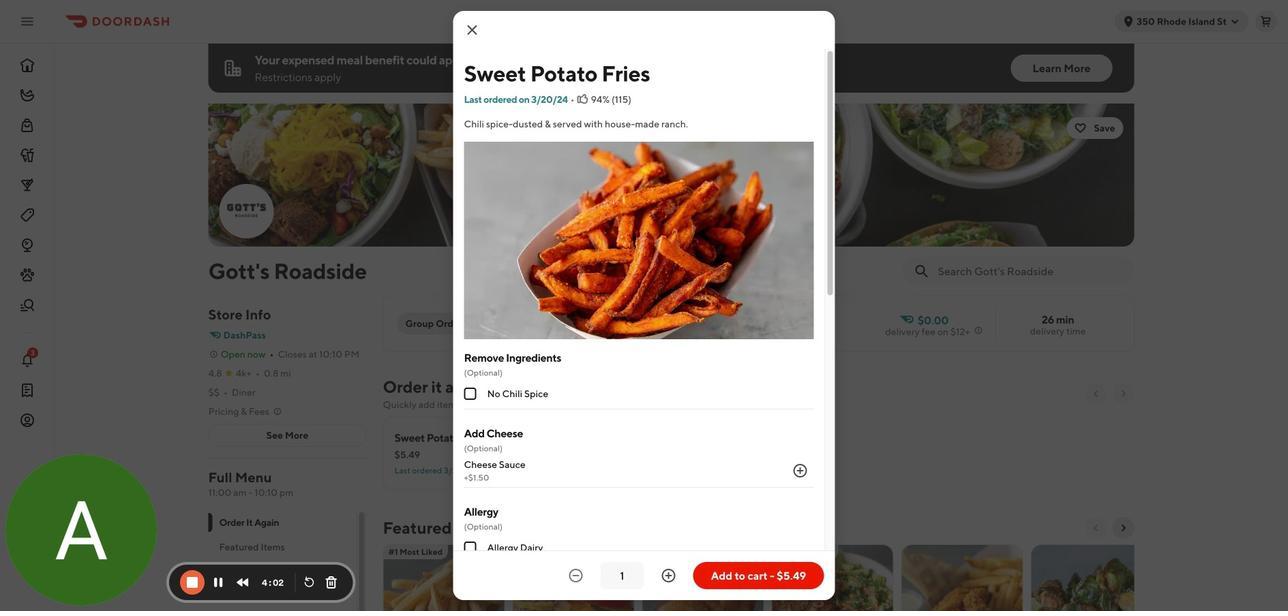 Task type: locate. For each thing, give the bounding box(es) containing it.
None checkbox
[[464, 542, 476, 554]]

1 vertical spatial heading
[[383, 518, 497, 539]]

increase quantity by 1 image
[[660, 568, 677, 584]]

none checkbox inside group
[[464, 388, 476, 400]]

1 next button of carousel image from the top
[[1118, 389, 1129, 400]]

0 vertical spatial previous button of carousel image
[[1091, 389, 1102, 400]]

vietnamese chicken salad image
[[772, 545, 893, 612]]

0 vertical spatial group
[[464, 351, 814, 410]]

previous button of carousel image
[[1091, 389, 1102, 400], [1091, 523, 1102, 534]]

0 vertical spatial heading
[[383, 376, 486, 398]]

1 group from the top
[[464, 351, 814, 410]]

next button of carousel image
[[1118, 389, 1129, 400], [1118, 523, 1129, 534]]

gott's roadside image
[[208, 104, 1134, 247], [221, 185, 272, 237]]

2 next button of carousel image from the top
[[1118, 523, 1129, 534]]

None checkbox
[[464, 388, 476, 400]]

Current quantity is 1 number field
[[609, 569, 636, 584]]

Item Search search field
[[938, 264, 1123, 279]]

2 group from the top
[[464, 426, 814, 488]]

1 vertical spatial group
[[464, 426, 814, 488]]

1 vertical spatial next button of carousel image
[[1118, 523, 1129, 534]]

1 heading from the top
[[383, 376, 486, 398]]

group
[[464, 351, 814, 410], [464, 426, 814, 488], [464, 505, 814, 612]]

open menu image
[[19, 13, 35, 30]]

next button of carousel image for first previous button of carousel image from the bottom
[[1118, 523, 1129, 534]]

2 previous button of carousel image from the top
[[1091, 523, 1102, 534]]

heading
[[383, 376, 486, 398], [383, 518, 497, 539]]

0 vertical spatial next button of carousel image
[[1118, 389, 1129, 400]]

dialog
[[453, 11, 835, 612]]

chicken tenders image
[[902, 545, 1023, 612]]

2 vertical spatial group
[[464, 505, 814, 612]]

1 vertical spatial previous button of carousel image
[[1091, 523, 1102, 534]]



Task type: describe. For each thing, give the bounding box(es) containing it.
cheeseburger image
[[513, 545, 634, 612]]

0 items, open order cart image
[[1261, 16, 1272, 27]]

none checkbox inside group
[[464, 542, 476, 554]]

3 group from the top
[[464, 505, 814, 612]]

fries image
[[384, 545, 504, 612]]

onion rings image
[[643, 545, 763, 612]]

sweet potato fries image
[[464, 142, 814, 352]]

close sweet potato fries image
[[464, 22, 480, 38]]

decrease quantity by 1 image
[[568, 568, 584, 584]]

1 previous button of carousel image from the top
[[1091, 389, 1102, 400]]

2 heading from the top
[[383, 518, 497, 539]]

next button of carousel image for 2nd previous button of carousel image from the bottom of the page
[[1118, 389, 1129, 400]]

fried brussels sprouts image
[[1031, 545, 1152, 612]]

increase quantity by 1 image
[[792, 463, 808, 479]]

add item to cart image
[[781, 466, 792, 477]]



Task type: vqa. For each thing, say whether or not it's contained in the screenshot.
$​0 delivery fee for Yummy house (Appian Way)
no



